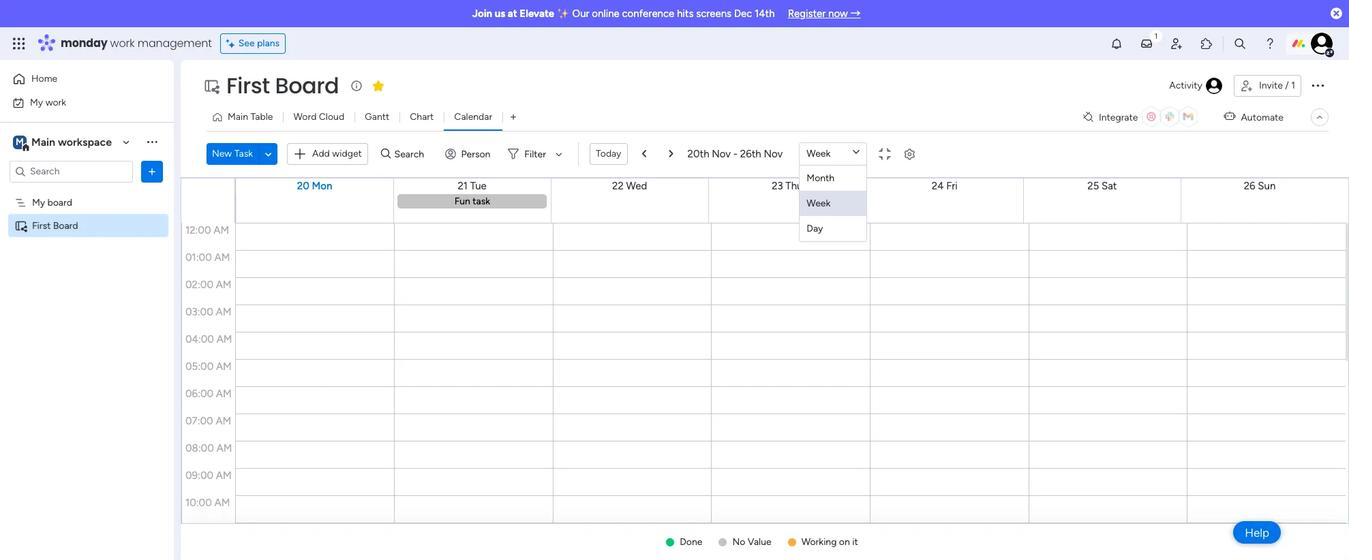 Task type: locate. For each thing, give the bounding box(es) containing it.
1 vertical spatial options image
[[145, 165, 159, 178]]

now
[[828, 7, 848, 20]]

am for 10:00 am
[[214, 497, 230, 509]]

workspace selection element
[[13, 134, 114, 152]]

week up month
[[807, 148, 831, 160]]

20
[[297, 180, 309, 192]]

am right 10:00 at the bottom left of page
[[214, 497, 230, 509]]

nov right 26th
[[764, 148, 783, 160]]

first board up table
[[226, 70, 339, 101]]

main inside button
[[228, 111, 248, 123]]

am right 02:00
[[216, 279, 231, 291]]

1 vertical spatial work
[[45, 96, 66, 108]]

my inside button
[[30, 96, 43, 108]]

→
[[850, 7, 861, 20]]

week down month
[[807, 198, 831, 209]]

word cloud
[[293, 111, 344, 123]]

invite / 1 button
[[1234, 75, 1302, 97]]

nov left - on the right of the page
[[712, 148, 731, 160]]

invite
[[1259, 80, 1283, 91]]

collapse board header image
[[1314, 112, 1325, 123]]

am right 04:00
[[217, 333, 232, 345]]

today button
[[590, 143, 628, 165]]

0 vertical spatial options image
[[1310, 77, 1326, 93]]

am right the 07:00
[[216, 415, 231, 427]]

1 horizontal spatial nov
[[764, 148, 783, 160]]

options image right the 1
[[1310, 77, 1326, 93]]

10:00
[[185, 497, 212, 509]]

08:00 am
[[185, 442, 232, 454]]

task
[[234, 148, 253, 160]]

am right the 05:00
[[216, 360, 232, 373]]

1 vertical spatial my
[[32, 197, 45, 208]]

options image down workspace options "icon"
[[145, 165, 159, 178]]

list box
[[800, 166, 867, 241], [0, 188, 174, 421]]

person button
[[439, 143, 499, 165]]

main left table
[[228, 111, 248, 123]]

1 vertical spatial first
[[32, 220, 51, 231]]

1 vertical spatial board
[[53, 220, 78, 231]]

24
[[932, 180, 944, 192]]

0 vertical spatial my
[[30, 96, 43, 108]]

1 week from the top
[[807, 148, 831, 160]]

02:00
[[185, 279, 213, 291]]

work inside button
[[45, 96, 66, 108]]

monday work management
[[61, 35, 212, 51]]

show board description image
[[349, 79, 365, 93]]

am right 03:00
[[216, 306, 231, 318]]

word
[[293, 111, 317, 123]]

14th
[[755, 7, 775, 20]]

main table
[[228, 111, 273, 123]]

new task button
[[207, 143, 258, 165]]

1 horizontal spatial list box
[[800, 166, 867, 241]]

am for 03:00 am
[[216, 306, 231, 318]]

join us at elevate ✨ our online conference hits screens dec 14th
[[472, 7, 775, 20]]

1 horizontal spatial work
[[110, 35, 135, 51]]

autopilot image
[[1224, 108, 1236, 125]]

am right 08:00
[[216, 442, 232, 454]]

am right 06:00
[[216, 388, 232, 400]]

my work button
[[8, 92, 147, 114]]

26 sun link
[[1244, 180, 1276, 192]]

invite members image
[[1170, 37, 1184, 50]]

1 vertical spatial main
[[31, 135, 55, 148]]

it
[[852, 537, 858, 548]]

first right shareable board image
[[32, 220, 51, 231]]

fri
[[946, 180, 958, 192]]

am right 09:00
[[216, 469, 232, 482]]

10:00 am
[[185, 497, 230, 509]]

0 vertical spatial week
[[807, 148, 831, 160]]

inbox image
[[1140, 37, 1154, 50]]

am for 01:00 am
[[214, 251, 230, 264]]

board
[[47, 197, 72, 208]]

m
[[16, 136, 24, 148]]

20 mon link
[[297, 180, 332, 192]]

am for 09:00 am
[[216, 469, 232, 482]]

main inside 'workspace selection' element
[[31, 135, 55, 148]]

23 thu
[[772, 180, 803, 192]]

sat
[[1102, 180, 1117, 192]]

automate
[[1241, 111, 1284, 123]]

09:00 am
[[185, 469, 232, 482]]

angle down image
[[265, 149, 272, 159]]

04:00
[[185, 333, 214, 345]]

month
[[807, 172, 835, 184]]

0 horizontal spatial work
[[45, 96, 66, 108]]

options image
[[1310, 77, 1326, 93], [145, 165, 159, 178]]

first board down 'my board'
[[32, 220, 78, 231]]

25
[[1088, 180, 1099, 192]]

1 horizontal spatial board
[[275, 70, 339, 101]]

work down the home
[[45, 96, 66, 108]]

1 horizontal spatial main
[[228, 111, 248, 123]]

0 horizontal spatial list box
[[0, 188, 174, 421]]

home button
[[8, 68, 147, 90]]

remove from favorites image
[[372, 79, 385, 92]]

0 horizontal spatial first board
[[32, 220, 78, 231]]

my board
[[32, 197, 72, 208]]

work for my
[[45, 96, 66, 108]]

am
[[214, 224, 229, 236], [214, 251, 230, 264], [216, 279, 231, 291], [216, 306, 231, 318], [217, 333, 232, 345], [216, 360, 232, 373], [216, 388, 232, 400], [216, 415, 231, 427], [216, 442, 232, 454], [216, 469, 232, 482], [214, 497, 230, 509]]

1 nov from the left
[[712, 148, 731, 160]]

board up 'word'
[[275, 70, 339, 101]]

apps image
[[1200, 37, 1214, 50]]

main
[[228, 111, 248, 123], [31, 135, 55, 148]]

my down the home
[[30, 96, 43, 108]]

filter
[[525, 148, 546, 160]]

dec
[[734, 7, 752, 20]]

search everything image
[[1233, 37, 1247, 50]]

1
[[1291, 80, 1295, 91]]

-
[[733, 148, 738, 160]]

filter button
[[503, 143, 567, 165]]

calendar
[[454, 111, 492, 123]]

no
[[733, 537, 745, 548]]

20th nov - 26th nov
[[688, 148, 783, 160]]

activity button
[[1164, 75, 1229, 97]]

am right 12:00
[[214, 224, 229, 236]]

2 week from the top
[[807, 198, 831, 209]]

option
[[0, 190, 174, 193]]

26
[[1244, 180, 1256, 192]]

work right monday
[[110, 35, 135, 51]]

0 horizontal spatial main
[[31, 135, 55, 148]]

add
[[312, 148, 330, 159]]

my left board in the top of the page
[[32, 197, 45, 208]]

0 vertical spatial first board
[[226, 70, 339, 101]]

am for 12:00 am
[[214, 224, 229, 236]]

1 horizontal spatial first
[[226, 70, 270, 101]]

first up main table
[[226, 70, 270, 101]]

0 vertical spatial work
[[110, 35, 135, 51]]

monday
[[61, 35, 107, 51]]

week
[[807, 148, 831, 160], [807, 198, 831, 209]]

First Board field
[[223, 70, 342, 101]]

main right workspace image
[[31, 135, 55, 148]]

list arrow image
[[669, 150, 673, 158]]

05:00 am
[[185, 360, 232, 373]]

am for 08:00 am
[[216, 442, 232, 454]]

help button
[[1233, 522, 1281, 544]]

2 nov from the left
[[764, 148, 783, 160]]

21 tue
[[458, 180, 487, 192]]

1 vertical spatial week
[[807, 198, 831, 209]]

sun
[[1258, 180, 1276, 192]]

my
[[30, 96, 43, 108], [32, 197, 45, 208]]

wed
[[626, 180, 647, 192]]

board down board in the top of the page
[[53, 220, 78, 231]]

0 horizontal spatial nov
[[712, 148, 731, 160]]

am right the 01:00
[[214, 251, 230, 264]]

integrate
[[1099, 111, 1138, 123]]

work
[[110, 35, 135, 51], [45, 96, 66, 108]]

0 vertical spatial main
[[228, 111, 248, 123]]

no value
[[733, 537, 772, 548]]



Task type: vqa. For each thing, say whether or not it's contained in the screenshot.
Main workspace's Main
yes



Task type: describe. For each thing, give the bounding box(es) containing it.
✨
[[557, 7, 570, 20]]

chart button
[[400, 106, 444, 128]]

23 thu link
[[772, 180, 803, 192]]

20th
[[688, 148, 709, 160]]

notifications image
[[1110, 37, 1124, 50]]

person
[[461, 148, 490, 160]]

hits
[[677, 7, 694, 20]]

my for my work
[[30, 96, 43, 108]]

dapulse integrations image
[[1083, 112, 1094, 122]]

02:00 am
[[185, 279, 231, 291]]

gantt
[[365, 111, 389, 123]]

list arrow image
[[642, 150, 646, 158]]

new task
[[212, 148, 253, 160]]

21
[[458, 180, 468, 192]]

1 vertical spatial first board
[[32, 220, 78, 231]]

workspace image
[[13, 135, 27, 150]]

management
[[138, 35, 212, 51]]

arrow down image
[[551, 146, 567, 162]]

main for main workspace
[[31, 135, 55, 148]]

see
[[238, 37, 255, 49]]

mon
[[312, 180, 332, 192]]

shareable board image
[[203, 78, 220, 94]]

work for monday
[[110, 35, 135, 51]]

22 wed link
[[612, 180, 647, 192]]

list box containing month
[[800, 166, 867, 241]]

0 horizontal spatial options image
[[145, 165, 159, 178]]

Search in workspace field
[[29, 164, 114, 179]]

0 vertical spatial first
[[226, 70, 270, 101]]

on
[[839, 537, 850, 548]]

see plans
[[238, 37, 280, 49]]

add widget
[[312, 148, 362, 159]]

v2 search image
[[381, 146, 391, 162]]

main table button
[[207, 106, 283, 128]]

working
[[802, 537, 837, 548]]

23
[[772, 180, 783, 192]]

our
[[572, 7, 590, 20]]

12:00
[[185, 224, 211, 236]]

word cloud button
[[283, 106, 355, 128]]

conference
[[622, 7, 674, 20]]

help image
[[1263, 37, 1277, 50]]

03:00
[[185, 306, 213, 318]]

07:00
[[185, 415, 213, 427]]

add view image
[[511, 112, 516, 122]]

jacob simon image
[[1311, 33, 1333, 55]]

26th
[[740, 148, 761, 160]]

/
[[1285, 80, 1289, 91]]

am for 06:00 am
[[216, 388, 232, 400]]

invite / 1
[[1259, 80, 1295, 91]]

24 fri
[[932, 180, 958, 192]]

table
[[251, 111, 273, 123]]

register now →
[[788, 7, 861, 20]]

register now → link
[[788, 7, 861, 20]]

workspace options image
[[145, 135, 159, 149]]

0 vertical spatial board
[[275, 70, 339, 101]]

plans
[[257, 37, 280, 49]]

07:00 am
[[185, 415, 231, 427]]

am for 07:00 am
[[216, 415, 231, 427]]

21 tue link
[[458, 180, 487, 192]]

register
[[788, 7, 826, 20]]

working on it
[[802, 537, 858, 548]]

am for 04:00 am
[[217, 333, 232, 345]]

my for my board
[[32, 197, 45, 208]]

thu
[[786, 180, 803, 192]]

1 image
[[1150, 28, 1162, 43]]

Search field
[[391, 145, 432, 164]]

gantt button
[[355, 106, 400, 128]]

22
[[612, 180, 624, 192]]

26 sun
[[1244, 180, 1276, 192]]

my work
[[30, 96, 66, 108]]

us
[[495, 7, 505, 20]]

today
[[596, 148, 621, 160]]

am for 05:00 am
[[216, 360, 232, 373]]

am for 02:00 am
[[216, 279, 231, 291]]

0 horizontal spatial first
[[32, 220, 51, 231]]

0 horizontal spatial board
[[53, 220, 78, 231]]

04:00 am
[[185, 333, 232, 345]]

shareable board image
[[14, 219, 27, 232]]

value
[[748, 537, 772, 548]]

main workspace
[[31, 135, 112, 148]]

tue
[[470, 180, 487, 192]]

08:00
[[185, 442, 214, 454]]

01:00 am
[[185, 251, 230, 264]]

add widget button
[[287, 143, 368, 165]]

at
[[508, 7, 517, 20]]

list box containing my board
[[0, 188, 174, 421]]

workspace
[[58, 135, 112, 148]]

widget
[[332, 148, 362, 159]]

03:00 am
[[185, 306, 231, 318]]

1 horizontal spatial first board
[[226, 70, 339, 101]]

06:00 am
[[185, 388, 232, 400]]

chart
[[410, 111, 434, 123]]

12:00 am
[[185, 224, 229, 236]]

select product image
[[12, 37, 26, 50]]

25 sat link
[[1088, 180, 1117, 192]]

24 fri link
[[932, 180, 958, 192]]

done
[[680, 537, 703, 548]]

25 sat
[[1088, 180, 1117, 192]]

01:00
[[185, 251, 212, 264]]

main for main table
[[228, 111, 248, 123]]

22 wed
[[612, 180, 647, 192]]

09:00
[[185, 469, 213, 482]]

05:00
[[185, 360, 214, 373]]

1 horizontal spatial options image
[[1310, 77, 1326, 93]]

06:00
[[185, 388, 213, 400]]

screens
[[696, 7, 732, 20]]

activity
[[1169, 80, 1203, 91]]

online
[[592, 7, 620, 20]]

join
[[472, 7, 492, 20]]



